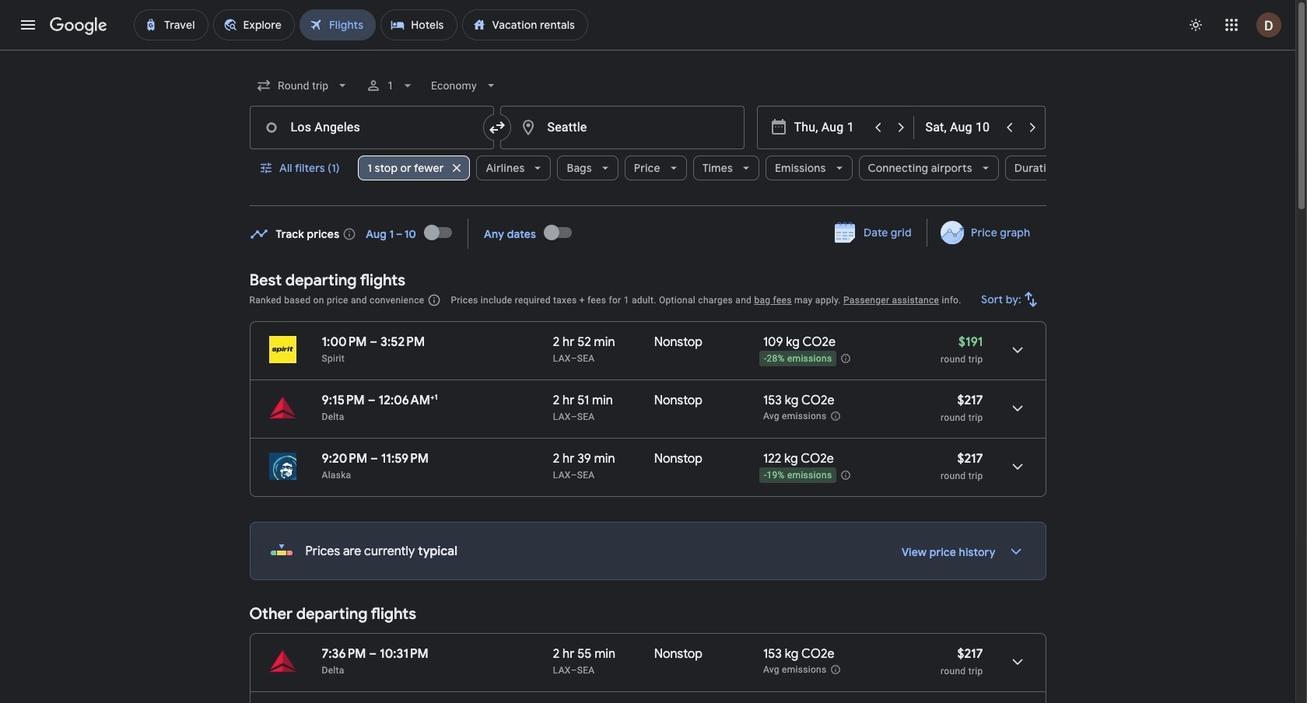 Task type: locate. For each thing, give the bounding box(es) containing it.
217 US dollars text field
[[958, 451, 984, 467], [958, 647, 984, 662]]

None field
[[249, 67, 356, 104], [425, 67, 505, 104], [249, 67, 356, 104], [425, 67, 505, 104]]

leaves los angeles international airport at 9:15 pm on thursday, august 1 and arrives at seattle–tacoma international airport at 12:06 am on friday, august 2. element
[[322, 392, 438, 409]]

1 vertical spatial carbon emissions estimate: 153 kilograms. average emissions. learn more about this emissions estimate image
[[830, 665, 841, 676]]

4 nonstop flight. element from the top
[[655, 647, 703, 665]]

learn more about tracked prices image
[[343, 227, 357, 241]]

swap origin and destination. image
[[488, 118, 506, 137]]

2 217 us dollars text field from the top
[[958, 647, 984, 662]]

Arrival time: 3:52 PM. text field
[[381, 335, 425, 350]]

0 vertical spatial 217 us dollars text field
[[958, 451, 984, 467]]

1 217 us dollars text field from the top
[[958, 451, 984, 467]]

main content
[[249, 214, 1047, 704]]

2 nonstop flight. element from the top
[[655, 393, 703, 411]]

3 nonstop flight. element from the top
[[655, 451, 703, 469]]

Departure time: 7:36 PM. text field
[[322, 647, 366, 662]]

1 nonstop flight. element from the top
[[655, 335, 703, 353]]

2 carbon emissions estimate: 153 kilograms. average emissions. learn more about this emissions estimate image from the top
[[830, 665, 841, 676]]

leaves los angeles international airport at 7:36 pm on thursday, august 1 and arrives at seattle–tacoma international airport at 10:31 pm on thursday, august 1. element
[[322, 647, 429, 662]]

0 vertical spatial carbon emissions estimate: 153 kilograms. average emissions. learn more about this emissions estimate image
[[830, 411, 841, 422]]

learn more about ranking image
[[428, 293, 442, 307]]

leaves los angeles international airport at 9:20 pm on thursday, august 1 and arrives at seattle–tacoma international airport at 11:59 pm on thursday, august 1. element
[[322, 451, 429, 467]]

carbon emissions estimate: 153 kilograms. average emissions. learn more about this emissions estimate image for 217 us dollars text box
[[830, 411, 841, 422]]

carbon emissions estimate: 153 kilograms. average emissions. learn more about this emissions estimate image
[[830, 411, 841, 422], [830, 665, 841, 676]]

217 US dollars text field
[[958, 393, 984, 409]]

None search field
[[249, 67, 1086, 206]]

Departure text field
[[794, 107, 866, 149]]

Arrival time: 10:31 PM. text field
[[380, 647, 429, 662]]

nonstop flight. element
[[655, 335, 703, 353], [655, 393, 703, 411], [655, 451, 703, 469], [655, 647, 703, 665]]

carbon emissions estimate: 122 kilograms. -19% emissions. learn more about this emissions estimate image
[[841, 470, 852, 481]]

1 vertical spatial 217 us dollars text field
[[958, 647, 984, 662]]

1 carbon emissions estimate: 153 kilograms. average emissions. learn more about this emissions estimate image from the top
[[830, 411, 841, 422]]

nonstop flight. element for "total duration 2 hr 51 min." element
[[655, 393, 703, 411]]

loading results progress bar
[[0, 50, 1296, 53]]



Task type: vqa. For each thing, say whether or not it's contained in the screenshot.
topmost Carbon emissions estimate: 153 kilograms. Average emissions. Learn more about this emissions estimate ICON
yes



Task type: describe. For each thing, give the bounding box(es) containing it.
Arrival time: 11:59 PM. text field
[[381, 451, 429, 467]]

nonstop flight. element for total duration 2 hr 55 min. element
[[655, 647, 703, 665]]

nonstop flight. element for total duration 2 hr 52 min. element
[[655, 335, 703, 353]]

find the best price region
[[249, 214, 1047, 259]]

191 US dollars text field
[[959, 335, 984, 350]]

Departure time: 9:20 PM. text field
[[322, 451, 368, 467]]

change appearance image
[[1178, 6, 1215, 44]]

Return text field
[[926, 107, 998, 149]]

Departure time: 9:15 PM. text field
[[322, 393, 365, 409]]

Arrival time: 12:06 AM on  Friday, August 2. text field
[[379, 392, 438, 409]]

total duration 2 hr 55 min. element
[[553, 647, 655, 665]]

total duration 2 hr 51 min. element
[[553, 393, 655, 411]]

Departure time: 1:00 PM. text field
[[322, 335, 367, 350]]

carbon emissions estimate: 109 kilograms. -28% emissions. learn more about this emissions estimate image
[[841, 353, 852, 364]]

nonstop flight. element for total duration 2 hr 39 min. element
[[655, 451, 703, 469]]

Where to? text field
[[500, 106, 745, 149]]

217 us dollars text field for total duration 2 hr 39 min. element
[[958, 451, 984, 467]]

leaves los angeles international airport at 1:00 pm on thursday, august 1 and arrives at seattle–tacoma international airport at 3:52 pm on thursday, august 1. element
[[322, 335, 425, 350]]

Where from? text field
[[249, 106, 494, 149]]

total duration 2 hr 52 min. element
[[553, 335, 655, 353]]

217 us dollars text field for total duration 2 hr 55 min. element
[[958, 647, 984, 662]]

total duration 2 hr 39 min. element
[[553, 451, 655, 469]]

main menu image
[[19, 16, 37, 34]]

carbon emissions estimate: 153 kilograms. average emissions. learn more about this emissions estimate image for total duration 2 hr 55 min. element's 217 us dollars text field
[[830, 665, 841, 676]]



